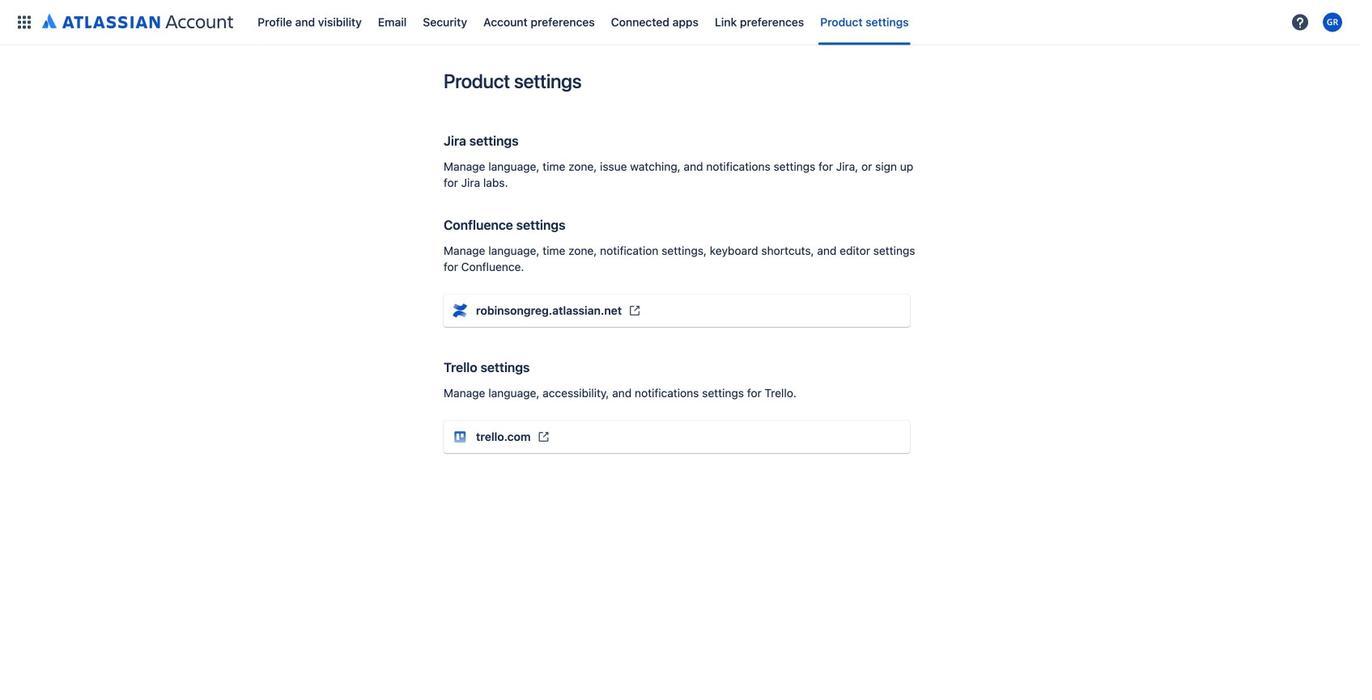 Task type: locate. For each thing, give the bounding box(es) containing it.
confluence image
[[450, 301, 470, 321], [450, 301, 470, 321]]

banner
[[0, 0, 1361, 45]]

trello image
[[450, 428, 470, 447]]

trello image
[[450, 428, 470, 447]]

account image
[[1323, 13, 1343, 32]]



Task type: describe. For each thing, give the bounding box(es) containing it.
https://robinsongreg.atlassian.net image
[[629, 305, 642, 317]]

https://trello.com image
[[537, 431, 550, 444]]

help image
[[1291, 13, 1310, 32]]

manage profile menu element
[[10, 0, 1286, 45]]

switch to... image
[[15, 13, 34, 32]]



Task type: vqa. For each thing, say whether or not it's contained in the screenshot.
Help image on the top of the page
yes



